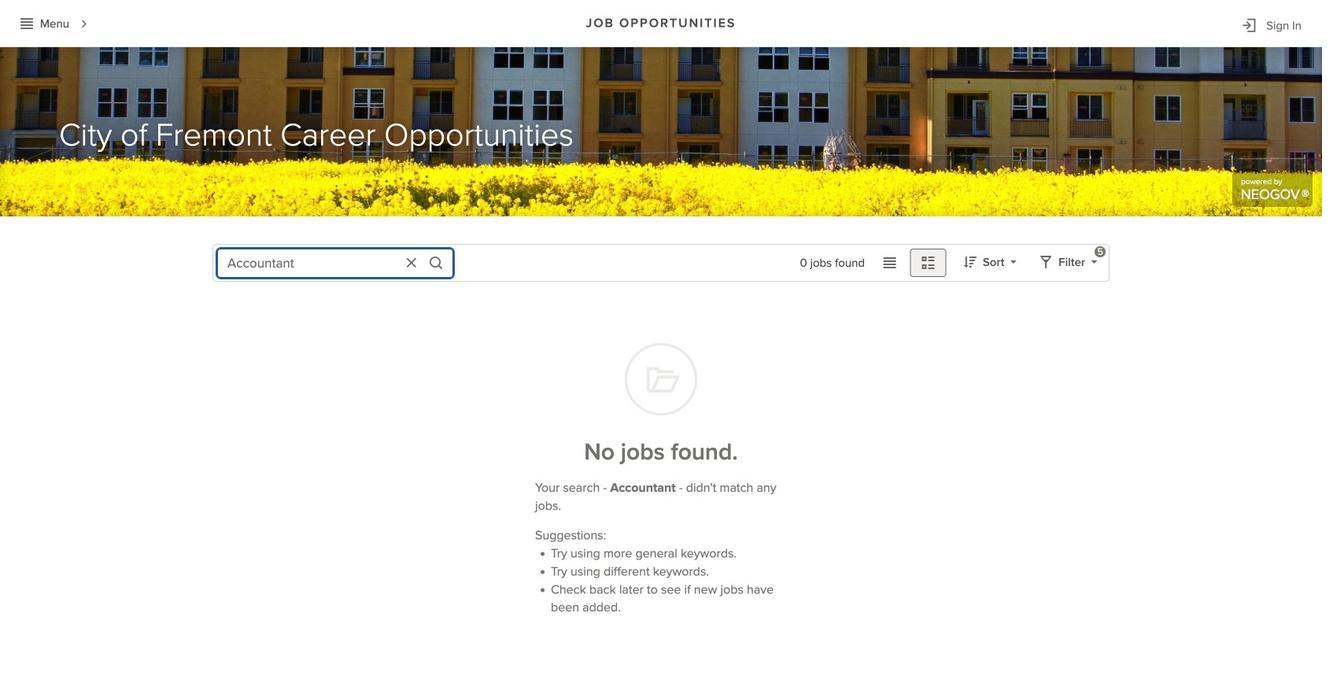 Task type: vqa. For each thing, say whether or not it's contained in the screenshot.
1st caret down icon from right
yes



Task type: locate. For each thing, give the bounding box(es) containing it.
header element
[[0, 0, 1322, 46]]

caret down image
[[1011, 257, 1016, 267]]

chevron right image
[[77, 17, 91, 31]]

Search by keyword. When autocomplete results are available use up and down arrows to select an item. text field
[[217, 249, 453, 278]]



Task type: describe. For each thing, give the bounding box(es) containing it.
xs image
[[20, 17, 33, 30]]

caret down image
[[1092, 257, 1097, 267]]



